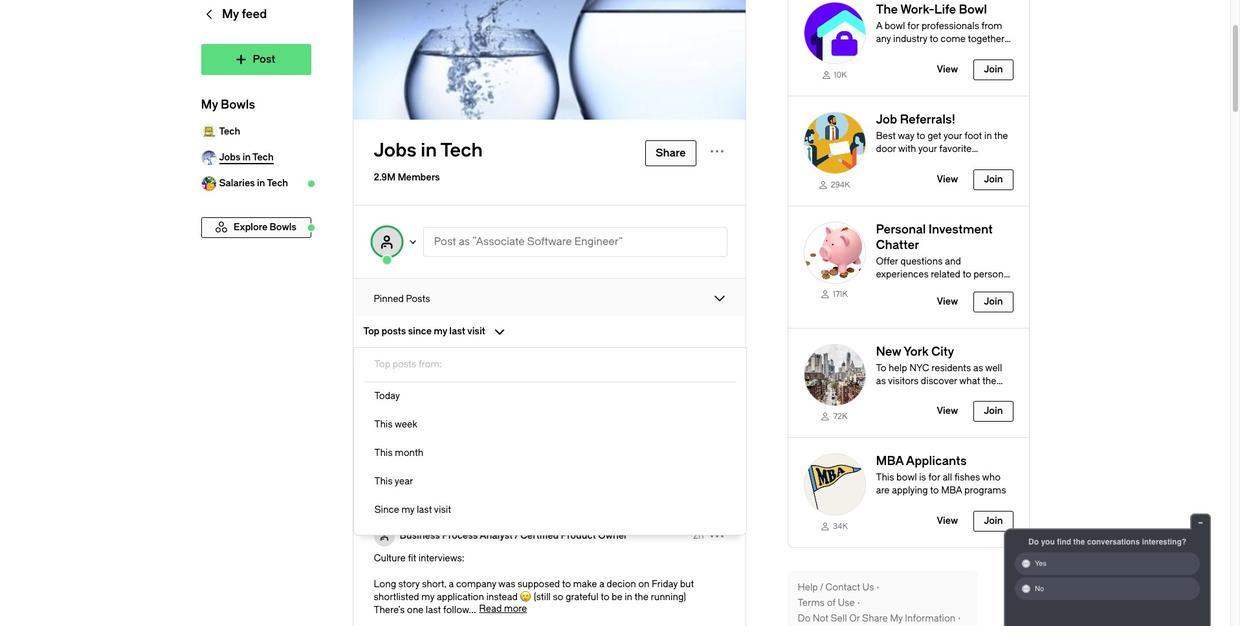 Task type: vqa. For each thing, say whether or not it's contained in the screenshot.
SIMILAR
no



Task type: locate. For each thing, give the bounding box(es) containing it.
short,
[[422, 579, 447, 590]]

2 horizontal spatial as
[[973, 363, 983, 374]]

for inside the work-life bowl a bowl for professionals from any industry to come together and discuss the day-to-day happenings of work-life.
[[908, 21, 920, 32]]

city
[[968, 389, 983, 400]]

long
[[374, 579, 396, 590]]

last right the one
[[426, 605, 441, 616]]

image for bowl image up 171k link at the right top
[[804, 222, 866, 284]]

posts
[[406, 294, 430, 305]]

for inside mba applicants this bowl is for all fishes who are applying to mba programs
[[929, 473, 941, 484]]

/ right analyst
[[515, 531, 518, 542]]

2 vertical spatial last
[[426, 605, 441, 616]]

forward
[[512, 410, 545, 421]]

1 horizontal spatial /
[[820, 583, 823, 594]]

0 vertical spatial of
[[929, 60, 937, 71]]

supposed
[[518, 579, 560, 590]]

2 vertical spatial my
[[890, 614, 903, 625]]

analyst
[[480, 531, 513, 542]]

0 vertical spatial more actions image
[[707, 141, 727, 162]]

finance
[[876, 282, 908, 293]]

week inside button
[[395, 419, 417, 430]]

to inside the work-life bowl a bowl for professionals from any industry to come together and discuss the day-to-day happenings of work-life.
[[930, 34, 939, 45]]

this year button
[[364, 468, 736, 497]]

1 vertical spatial do
[[798, 614, 811, 625]]

1 vertical spatial /
[[820, 583, 823, 594]]

2h link for business process analyst / certified product owner
[[693, 530, 704, 543]]

to right has
[[1003, 389, 1012, 400]]

week inside i applied for a job i feel was letter perfect for me.  skills aligned with mine, even with some of the "plusses".  fast forward a week and i received the standard can rejection notice in my email.  so
[[554, 410, 577, 421]]

0 horizontal spatial /
[[515, 531, 518, 542]]

my
[[222, 7, 239, 21], [201, 98, 218, 112], [890, 614, 903, 625]]

do you find the conversations interesting?
[[1029, 538, 1187, 547]]

2 horizontal spatial i
[[597, 410, 600, 421]]

top down pinned
[[363, 326, 380, 337]]

has
[[986, 389, 1001, 400]]

of left use
[[827, 598, 836, 609]]

0 vertical spatial my
[[222, 7, 239, 21]]

visit inside dropdown button
[[467, 326, 485, 337]]

applicants
[[906, 455, 967, 469]]

perfect
[[516, 397, 546, 408]]

1 vertical spatial top
[[374, 359, 390, 370]]

1 horizontal spatial software
[[527, 236, 572, 248]]

i down the skills at the left of the page
[[597, 410, 600, 421]]

my left bowls
[[201, 98, 218, 112]]

0 vertical spatial top
[[363, 326, 380, 337]]

bowl up applying
[[897, 473, 917, 484]]

this left year
[[374, 476, 393, 487]]

last right "since"
[[449, 326, 465, 337]]

2h link up even
[[693, 374, 704, 386]]

posts for since
[[382, 326, 406, 337]]

5 image for bowl image from the top
[[804, 454, 866, 516]]

today
[[374, 391, 400, 402]]

questions
[[901, 256, 943, 267]]

the right find
[[1074, 538, 1085, 547]]

2h for senior software engineer
[[693, 374, 704, 385]]

toogle identity image up culture
[[374, 526, 395, 547]]

0 vertical spatial was
[[472, 397, 489, 408]]

1 horizontal spatial visit
[[467, 326, 485, 337]]

4 image for bowl image from the top
[[804, 344, 866, 406]]

what
[[960, 376, 980, 387]]

0 vertical spatial do
[[1029, 538, 1039, 547]]

the up has
[[983, 376, 997, 387]]

offer!
[[876, 402, 900, 413]]

my left feed
[[222, 7, 239, 21]]

tech inside the tech link
[[219, 126, 240, 137]]

my right share
[[890, 614, 903, 625]]

/ right "help"
[[820, 583, 823, 594]]

this for this month
[[374, 448, 393, 459]]

grateful
[[566, 592, 599, 603]]

chatter
[[876, 238, 919, 252]]

my down short,
[[421, 592, 435, 603]]

0 vertical spatial 2h
[[693, 374, 704, 385]]

as inside button
[[459, 236, 470, 248]]

image for bowl image up 294k link
[[804, 112, 866, 174]]

34k link
[[804, 521, 866, 532]]

bowls
[[221, 98, 255, 112]]

0 vertical spatial /
[[515, 531, 518, 542]]

read more
[[479, 604, 527, 615]]

instead
[[486, 592, 518, 603]]

with up rejection
[[374, 410, 392, 421]]

1 vertical spatial bowl
[[897, 473, 917, 484]]

post as "associate software engineer" button
[[423, 227, 727, 257]]

3 image for bowl image from the top
[[804, 222, 866, 284]]

0 horizontal spatial i
[[374, 397, 376, 408]]

mba applicants this bowl is for all fishes who are applying to mba programs
[[876, 455, 1006, 497]]

in right be
[[625, 592, 633, 603]]

software up job
[[431, 374, 471, 385]]

the down "on"
[[635, 592, 649, 603]]

1 vertical spatial 2h
[[693, 531, 704, 542]]

2 2h link from the top
[[693, 530, 704, 543]]

2h link up but
[[693, 530, 704, 543]]

this week button
[[364, 411, 736, 440]]

top inside top posts since my last visit dropdown button
[[363, 326, 380, 337]]

image for bowl image up 34k link
[[804, 454, 866, 516]]

can
[[697, 410, 713, 421]]

my down "plusses".
[[453, 423, 466, 434]]

image for bowl image for personal investment chatter
[[804, 222, 866, 284]]

help
[[889, 363, 907, 374]]

1 vertical spatial was
[[498, 579, 515, 590]]

the inside culture fit interviews: long story short, a company was supposed to make a decion on friday but shortlisted my application instead 🥲 (still so grateful to be in the running) there's one last follow
[[635, 592, 649, 603]]

top posts since my last visit button
[[353, 317, 745, 348]]

who
[[982, 473, 1001, 484]]

2 vertical spatial tech
[[267, 178, 288, 189]]

0 vertical spatial bowl
[[885, 21, 905, 32]]

more actions image
[[707, 141, 727, 162], [707, 526, 727, 547]]

top posts from:
[[374, 359, 442, 370]]

to up so
[[562, 579, 571, 590]]

work-
[[939, 60, 964, 71]]

read more button
[[479, 604, 527, 615]]

1 horizontal spatial i
[[449, 397, 452, 408]]

0 horizontal spatial software
[[431, 374, 471, 385]]

york
[[904, 345, 929, 359]]

1 vertical spatial 2h link
[[693, 530, 704, 543]]

1 toogle identity image from the top
[[374, 370, 395, 390]]

as down to at right
[[876, 376, 886, 387]]

toogle identity image up the "today"
[[374, 370, 395, 390]]

for right is
[[929, 473, 941, 484]]

since my last visit button
[[364, 497, 736, 525]]

my right "since"
[[434, 326, 447, 337]]

1 vertical spatial tech
[[441, 140, 483, 161]]

there's
[[374, 605, 405, 616]]

culture fit interviews: long story short, a company was supposed to make a decion on friday but shortlisted my application instead 🥲 (still so grateful to be in the running) there's one last follow
[[374, 553, 694, 616]]

top up the "today"
[[374, 359, 390, 370]]

a right the forward
[[547, 410, 552, 421]]

for up industry
[[908, 21, 920, 32]]

in inside culture fit interviews: long story short, a company was supposed to make a decion on friday but shortlisted my application instead 🥲 (still so grateful to be in the running) there's one last follow
[[625, 592, 633, 603]]

2 horizontal spatial my
[[890, 614, 903, 625]]

1 vertical spatial of
[[421, 410, 430, 421]]

new york city to help nyc residents as well as visitors discover what the world's most popular city has to offer!
[[876, 345, 1012, 413]]

my for my bowls
[[201, 98, 218, 112]]

0 vertical spatial posts
[[382, 326, 406, 337]]

this for this week
[[374, 419, 393, 430]]

i right job
[[449, 397, 452, 408]]

1 horizontal spatial as
[[876, 376, 886, 387]]

last inside culture fit interviews: long story short, a company was supposed to make a decion on friday but shortlisted my application instead 🥲 (still so grateful to be in the running) there's one last follow
[[426, 605, 441, 616]]

2h for business process analyst / certified product owner
[[693, 531, 704, 542]]

2h link
[[693, 374, 704, 386], [693, 530, 704, 543]]

this month button
[[364, 440, 736, 468]]

toogle identity image
[[374, 370, 395, 390], [374, 526, 395, 547]]

0 vertical spatial mba
[[876, 455, 904, 469]]

1 image for bowl image from the top
[[804, 2, 866, 64]]

1 vertical spatial posts
[[393, 359, 416, 370]]

received
[[602, 410, 639, 421]]

1 horizontal spatial tech
[[267, 178, 288, 189]]

letter
[[491, 397, 513, 408]]

fishes
[[955, 473, 980, 484]]

1 2h from the top
[[693, 374, 704, 385]]

do left not
[[798, 614, 811, 625]]

toogle identity image
[[371, 227, 402, 258]]

2 toogle identity image from the top
[[374, 526, 395, 547]]

since
[[374, 505, 399, 516]]

0 vertical spatial visit
[[467, 326, 485, 337]]

0 horizontal spatial of
[[421, 410, 430, 421]]

2 vertical spatial of
[[827, 598, 836, 609]]

applied
[[379, 397, 410, 408]]

this up are
[[876, 473, 894, 484]]

0 horizontal spatial as
[[459, 236, 470, 248]]

1 horizontal spatial with
[[640, 397, 658, 408]]

toogle identity image for senior
[[374, 370, 395, 390]]

a
[[876, 21, 883, 32]]

programs
[[965, 486, 1006, 497]]

1 horizontal spatial do
[[1029, 538, 1039, 547]]

10k link
[[804, 69, 866, 80]]

of left "work-" on the right of page
[[929, 60, 937, 71]]

and down any
[[876, 47, 892, 58]]

to left come
[[930, 34, 939, 45]]

mba down all
[[941, 486, 962, 497]]

this inside mba applicants this bowl is for all fishes who are applying to mba programs
[[876, 473, 894, 484]]

since
[[408, 326, 432, 337]]

1 vertical spatial more actions image
[[707, 526, 727, 547]]

be
[[612, 592, 623, 603]]

was up "plusses".
[[472, 397, 489, 408]]

running)
[[651, 592, 686, 603]]

1 2h link from the top
[[693, 374, 704, 386]]

shortlisted
[[374, 592, 419, 603]]

posts for from:
[[393, 359, 416, 370]]

/ inside help / contact us terms of use do not sell or share my information
[[820, 583, 823, 594]]

aligned
[[606, 397, 638, 408]]

this inside button
[[374, 419, 393, 430]]

to-
[[965, 47, 978, 58]]

0 horizontal spatial week
[[395, 419, 417, 430]]

2 image for bowl image from the top
[[804, 112, 866, 174]]

0 horizontal spatial tech
[[219, 126, 240, 137]]

1 vertical spatial as
[[973, 363, 983, 374]]

bowl right a
[[885, 21, 905, 32]]

mba up are
[[876, 455, 904, 469]]

fast
[[491, 410, 509, 421]]

and down the skills at the left of the page
[[579, 410, 595, 421]]

1 vertical spatial last
[[417, 505, 432, 516]]

visit up process
[[434, 505, 451, 516]]

for up some
[[412, 397, 424, 408]]

do left you
[[1029, 538, 1039, 547]]

0 vertical spatial last
[[449, 326, 465, 337]]

on
[[638, 579, 650, 590]]

this for this year
[[374, 476, 393, 487]]

tech link
[[201, 119, 311, 145]]

image for bowl image up 72k link
[[804, 344, 866, 406]]

in right the salaries
[[257, 178, 265, 189]]

0 horizontal spatial visit
[[434, 505, 451, 516]]

1 vertical spatial software
[[431, 374, 471, 385]]

my right since
[[401, 505, 415, 516]]

yes
[[1035, 560, 1047, 568]]

product
[[561, 531, 596, 542]]

this left some
[[374, 419, 393, 430]]

top for top posts from:
[[374, 359, 390, 370]]

tech inside salaries in tech link
[[267, 178, 288, 189]]

as right the post
[[459, 236, 470, 248]]

0 vertical spatial tech
[[219, 126, 240, 137]]

was
[[472, 397, 489, 408], [498, 579, 515, 590]]

i left applied
[[374, 397, 376, 408]]

0 horizontal spatial do
[[798, 614, 811, 625]]

all
[[943, 473, 952, 484]]

posts left "since"
[[382, 326, 406, 337]]

week down applied
[[395, 419, 417, 430]]

this left month
[[374, 448, 393, 459]]

0 vertical spatial 2h link
[[693, 374, 704, 386]]

the left day-
[[929, 47, 943, 58]]

in right notice
[[443, 423, 451, 434]]

0 vertical spatial with
[[640, 397, 658, 408]]

1 vertical spatial visit
[[434, 505, 451, 516]]

last inside since my last visit button
[[417, 505, 432, 516]]

week down the me.
[[554, 410, 577, 421]]

bowl inside the work-life bowl a bowl for professionals from any industry to come together and discuss the day-to-day happenings of work-life.
[[885, 21, 905, 32]]

2h up but
[[693, 531, 704, 542]]

popular
[[933, 389, 966, 400]]

2 horizontal spatial tech
[[441, 140, 483, 161]]

with left the mine,
[[640, 397, 658, 408]]

and inside i applied for a job i feel was letter perfect for me.  skills aligned with mine, even with some of the "plusses".  fast forward a week and i received the standard can rejection notice in my email.  so
[[579, 410, 595, 421]]

to right applying
[[930, 486, 939, 497]]

with
[[640, 397, 658, 408], [374, 410, 392, 421]]

no
[[1035, 585, 1044, 594]]

of inside i applied for a job i feel was letter perfect for me.  skills aligned with mine, even with some of the "plusses".  fast forward a week and i received the standard can rejection notice in my email.  so
[[421, 410, 430, 421]]

0 vertical spatial as
[[459, 236, 470, 248]]

0 horizontal spatial with
[[374, 410, 392, 421]]

2h up even
[[693, 374, 704, 385]]

posts up senior
[[393, 359, 416, 370]]

/
[[515, 531, 518, 542], [820, 583, 823, 594]]

software left engineer"
[[527, 236, 572, 248]]

1 horizontal spatial of
[[827, 598, 836, 609]]

1 vertical spatial mba
[[941, 486, 962, 497]]

bowl
[[885, 21, 905, 32], [897, 473, 917, 484]]

bowl
[[959, 3, 987, 17]]

2 2h from the top
[[693, 531, 704, 542]]

my for my feed
[[222, 7, 239, 21]]

1 vertical spatial toogle identity image
[[374, 526, 395, 547]]

image for bowl image
[[804, 2, 866, 64], [804, 112, 866, 174], [804, 222, 866, 284], [804, 344, 866, 406], [804, 454, 866, 516]]

top for top posts since my last visit
[[363, 326, 380, 337]]

owner
[[598, 531, 628, 542]]

visit up engineer on the left bottom
[[467, 326, 485, 337]]

experiences
[[876, 269, 929, 280]]

0 horizontal spatial was
[[472, 397, 489, 408]]

was up instead
[[498, 579, 515, 590]]

0 vertical spatial toogle identity image
[[374, 370, 395, 390]]

to up investments
[[963, 269, 972, 280]]

to inside personal investment chatter offer questions and experiences related to personal finance and investments
[[963, 269, 972, 280]]

last up business on the bottom left of the page
[[417, 505, 432, 516]]

tech for salaries in tech
[[267, 178, 288, 189]]

2.9m
[[374, 172, 396, 183]]

image for bowl image up 10k link
[[804, 2, 866, 64]]

my inside button
[[401, 505, 415, 516]]

1 horizontal spatial was
[[498, 579, 515, 590]]

interesting?
[[1142, 538, 1187, 547]]

posts inside dropdown button
[[382, 326, 406, 337]]

as up 'what'
[[973, 363, 983, 374]]

2h
[[693, 374, 704, 385], [693, 531, 704, 542]]

2 horizontal spatial of
[[929, 60, 937, 71]]

1 horizontal spatial my
[[222, 7, 239, 21]]

1 vertical spatial my
[[201, 98, 218, 112]]

last inside top posts since my last visit dropdown button
[[449, 326, 465, 337]]

visit
[[467, 326, 485, 337], [434, 505, 451, 516]]

do inside help / contact us terms of use do not sell or share my information
[[798, 614, 811, 625]]

1 horizontal spatial week
[[554, 410, 577, 421]]

of up notice
[[421, 410, 430, 421]]

0 horizontal spatial mba
[[876, 455, 904, 469]]

0 horizontal spatial my
[[201, 98, 218, 112]]



Task type: describe. For each thing, give the bounding box(es) containing it.
bowl inside mba applicants this bowl is for all fishes who are applying to mba programs
[[897, 473, 917, 484]]

help
[[798, 583, 818, 594]]

🥲
[[520, 592, 532, 603]]

294k link
[[804, 179, 866, 190]]

rections list menu
[[371, 474, 420, 495]]

and down experiences
[[910, 282, 927, 293]]

nyc
[[910, 363, 929, 374]]

discover
[[921, 376, 957, 387]]

1
[[389, 446, 392, 457]]

was inside culture fit interviews: long story short, a company was supposed to make a decion on friday but shortlisted my application instead 🥲 (still so grateful to be in the running) there's one last follow
[[498, 579, 515, 590]]

10k
[[834, 70, 847, 79]]

referrals!
[[900, 112, 956, 127]]

year
[[395, 476, 413, 487]]

day-
[[945, 47, 965, 58]]

this month
[[374, 448, 423, 459]]

jobs
[[374, 140, 417, 161]]

terms of use link
[[798, 598, 863, 610]]

the inside new york city to help nyc residents as well as visitors discover what the world's most popular city has to offer!
[[983, 376, 997, 387]]

72k link
[[804, 411, 866, 422]]

2 more actions image from the top
[[707, 526, 727, 547]]

engineer"
[[575, 236, 623, 248]]

business process analyst / certified product owner
[[400, 531, 628, 542]]

/ inside button
[[515, 531, 518, 542]]

toogle identity image for business
[[374, 526, 395, 547]]

are
[[876, 486, 890, 497]]

professionals
[[922, 21, 979, 32]]

standard
[[657, 410, 695, 421]]

new
[[876, 345, 901, 359]]

my inside dropdown button
[[434, 326, 447, 337]]

sell
[[831, 614, 847, 625]]

image for bowl image for job referrals!
[[804, 112, 866, 174]]

terms
[[798, 598, 825, 609]]

the down job
[[432, 410, 446, 421]]

make
[[573, 579, 597, 590]]

a left job
[[426, 397, 431, 408]]

you
[[1041, 538, 1055, 547]]

feel
[[454, 397, 470, 408]]

2 vertical spatial as
[[876, 376, 886, 387]]

image for bowl image for new york city
[[804, 344, 866, 406]]

of inside the work-life bowl a bowl for professionals from any industry to come together and discuss the day-to-day happenings of work-life.
[[929, 60, 937, 71]]

my inside i applied for a job i feel was letter perfect for me.  skills aligned with mine, even with some of the "plusses".  fast forward a week and i received the standard can rejection notice in my email.  so
[[453, 423, 466, 434]]

my feed
[[222, 7, 267, 21]]

related
[[931, 269, 961, 280]]

but
[[680, 579, 694, 590]]

personal
[[974, 269, 1011, 280]]

in up members in the top of the page
[[421, 140, 437, 161]]

the
[[876, 3, 898, 17]]

salaries in tech link
[[201, 171, 311, 197]]

the inside the work-life bowl a bowl for professionals from any industry to come together and discuss the day-to-day happenings of work-life.
[[929, 47, 943, 58]]

my inside culture fit interviews: long story short, a company was supposed to make a decion on friday but shortlisted my application instead 🥲 (still so grateful to be in the running) there's one last follow
[[421, 592, 435, 603]]

not
[[813, 614, 829, 625]]

1 horizontal spatial mba
[[941, 486, 962, 497]]

was inside i applied for a job i feel was letter perfect for me.  skills aligned with mine, even with some of the "plusses".  fast forward a week and i received the standard can rejection notice in my email.  so
[[472, 397, 489, 408]]

to inside mba applicants this bowl is for all fishes who are applying to mba programs
[[930, 486, 939, 497]]

business process analyst / certified product owner button
[[400, 530, 628, 543]]

senior software engineer button
[[400, 374, 513, 386]]

in inside i applied for a job i feel was letter perfect for me.  skills aligned with mine, even with some of the "plusses".  fast forward a week and i received the standard can rejection notice in my email.  so
[[443, 423, 451, 434]]

image for bowl image for mba applicants
[[804, 454, 866, 516]]

investment
[[929, 222, 993, 237]]

171k
[[833, 290, 848, 299]]

1 more actions image from the top
[[707, 141, 727, 162]]

or
[[849, 614, 860, 625]]

fit
[[408, 553, 416, 564]]

any
[[876, 34, 891, 45]]

use
[[838, 598, 855, 609]]

feed
[[242, 7, 267, 21]]

my inside help / contact us terms of use do not sell or share my information
[[890, 614, 903, 625]]

life
[[935, 3, 956, 17]]

294k
[[831, 180, 850, 189]]

do not sell or share my information link
[[798, 613, 963, 626]]

to inside new york city to help nyc residents as well as visitors discover what the world's most popular city has to offer!
[[1003, 389, 1012, 400]]

most
[[909, 389, 931, 400]]

pinned
[[374, 294, 404, 305]]

contact
[[826, 583, 860, 594]]

of inside help / contact us terms of use do not sell or share my information
[[827, 598, 836, 609]]

story
[[398, 579, 420, 590]]

and inside the work-life bowl a bowl for professionals from any industry to come together and discuss the day-to-day happenings of work-life.
[[876, 47, 892, 58]]

jobs in tech
[[374, 140, 483, 161]]

a up application
[[449, 579, 454, 590]]

72k
[[833, 413, 848, 422]]

well
[[985, 363, 1002, 374]]

senior software engineer
[[400, 374, 513, 385]]

post
[[434, 236, 456, 248]]

visit inside button
[[434, 505, 451, 516]]

like
[[398, 478, 416, 489]]

together
[[968, 34, 1005, 45]]

"associate
[[472, 236, 525, 248]]

mine,
[[660, 397, 684, 408]]

so
[[553, 592, 563, 603]]

is
[[919, 473, 926, 484]]

help / contact us link
[[798, 582, 882, 595]]

me.
[[563, 397, 579, 408]]

the work-life bowl a bowl for professionals from any industry to come together and discuss the day-to-day happenings of work-life.
[[876, 3, 1005, 71]]

information
[[905, 614, 956, 625]]

more
[[504, 604, 527, 615]]

tech for jobs in tech
[[441, 140, 483, 161]]

for left the me.
[[549, 397, 561, 408]]

2h link for senior software engineer
[[693, 374, 704, 386]]

come
[[941, 34, 966, 45]]

0 vertical spatial software
[[527, 236, 572, 248]]

visitors
[[888, 376, 919, 387]]

to left be
[[601, 592, 610, 603]]

1 vertical spatial with
[[374, 410, 392, 421]]

business
[[400, 531, 440, 542]]

the right received
[[641, 410, 655, 421]]

and up related
[[945, 256, 961, 267]]

a right make
[[599, 579, 605, 590]]

my bowls
[[201, 98, 255, 112]]

image for bowl image for the work-life bowl
[[804, 2, 866, 64]]

skills
[[582, 397, 604, 408]]

certified
[[520, 531, 559, 542]]

email.
[[468, 423, 494, 434]]



